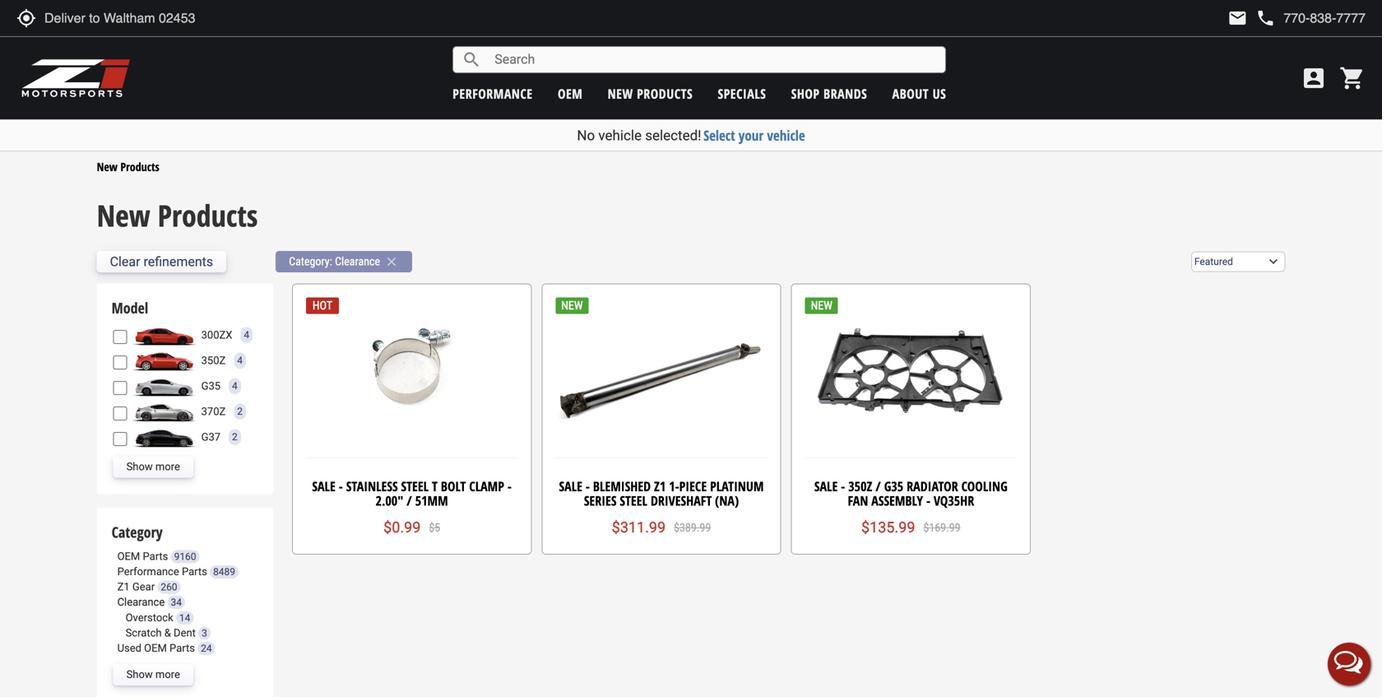 Task type: describe. For each thing, give the bounding box(es) containing it.
radiator
[[907, 477, 959, 495]]

close
[[384, 254, 399, 269]]

/ inside sale - stainless steel t bolt clamp - 2.00" / 51mm
[[407, 492, 412, 510]]

vehicle inside no vehicle selected! select your vehicle
[[599, 127, 642, 144]]

assembly
[[872, 492, 924, 510]]

brands
[[824, 85, 868, 102]]

performance link
[[453, 85, 533, 102]]

1 new products from the top
[[97, 159, 159, 174]]

specials link
[[718, 85, 767, 102]]

4 for 350z
[[237, 355, 243, 366]]

14
[[179, 612, 190, 624]]

vq35hr
[[934, 492, 975, 510]]

8489
[[213, 566, 235, 578]]

sale - blemished z1 1-piece platinum series steel driveshaft (na)
[[559, 477, 764, 510]]

about
[[893, 85, 929, 102]]

phone
[[1256, 8, 1276, 28]]

my_location
[[16, 8, 36, 28]]

z1 motorsports logo image
[[21, 58, 131, 99]]

mail phone
[[1228, 8, 1276, 28]]

show for model
[[126, 461, 153, 473]]

performance
[[453, 85, 533, 102]]

2.00"
[[376, 492, 404, 510]]

1 horizontal spatial vehicle
[[767, 126, 806, 145]]

show more for category
[[126, 669, 180, 681]]

new products
[[608, 85, 693, 102]]

sale for sale - stainless steel t bolt clamp - 2.00" / 51mm
[[312, 477, 336, 495]]

show more for model
[[126, 461, 180, 473]]

steel inside sale - blemished z1 1-piece platinum series steel driveshaft (na)
[[620, 492, 648, 510]]

260
[[161, 582, 177, 593]]

products
[[637, 85, 693, 102]]

1-
[[669, 477, 680, 495]]

series
[[584, 492, 617, 510]]

search
[[462, 50, 482, 70]]

show more button for category
[[113, 664, 193, 686]]

z1 inside category oem parts 9160 performance parts 8489 z1 gear 260 clearance 34 overstock 14 scratch & dent 3 used oem parts 24
[[117, 581, 130, 593]]

- for sale - 350z / g35 radiator cooling fan assembly - vq35hr
[[841, 477, 846, 495]]

about us
[[893, 85, 947, 102]]

34
[[171, 597, 182, 608]]

used
[[117, 642, 142, 654]]

category: clearance close
[[289, 254, 399, 269]]

stainless
[[346, 477, 398, 495]]

specials
[[718, 85, 767, 102]]

account_box
[[1301, 65, 1328, 91]]

shop brands link
[[792, 85, 868, 102]]

clearance inside category oem parts 9160 performance parts 8489 z1 gear 260 clearance 34 overstock 14 scratch & dent 3 used oem parts 24
[[117, 596, 165, 608]]

show for category
[[126, 669, 153, 681]]

model
[[112, 298, 148, 318]]

$5
[[429, 521, 441, 534]]

sale - stainless steel t bolt clamp - 2.00" / 51mm
[[312, 477, 512, 510]]

no vehicle selected! select your vehicle
[[577, 126, 806, 145]]

nissan 350z z33 2003 2004 2005 2006 2007 2008 2009 vq35de 3.5l revup rev up vq35hr nismo z1 motorsports image
[[131, 350, 197, 371]]

4 for g35
[[232, 380, 238, 392]]

shop
[[792, 85, 820, 102]]

0 vertical spatial 350z
[[201, 354, 226, 367]]

selected!
[[646, 127, 702, 144]]

$135.99
[[862, 519, 916, 536]]

51mm
[[415, 492, 448, 510]]

fan
[[848, 492, 869, 510]]

bolt
[[441, 477, 466, 495]]

&
[[164, 627, 171, 639]]

sale - 350z / g35 radiator cooling fan assembly - vq35hr
[[815, 477, 1008, 510]]

- right clamp
[[508, 477, 512, 495]]

$0.99
[[384, 519, 421, 536]]

$389.99
[[674, 521, 711, 534]]

clear
[[110, 254, 140, 270]]

scratch
[[126, 627, 162, 639]]

dent
[[174, 627, 196, 639]]

gear
[[132, 581, 155, 593]]

blemished
[[593, 477, 651, 495]]

account_box link
[[1297, 65, 1332, 91]]

platinum
[[710, 477, 764, 495]]

phone link
[[1256, 8, 1366, 28]]

g37
[[201, 431, 221, 443]]

infiniti g37 coupe sedan convertible v36 cv36 hv36 skyline 2008 2009 2010 2011 2012 2013 3.7l vq37vhr z1 motorsports image
[[131, 427, 197, 448]]

category:
[[289, 255, 332, 268]]

oem link
[[558, 85, 583, 102]]

infiniti g35 coupe sedan v35 v36 skyline 2003 2004 2005 2006 2007 2008 3.5l vq35de revup rev up vq35hr z1 motorsports image
[[131, 376, 197, 397]]

1 vertical spatial oem
[[117, 550, 140, 563]]

2 horizontal spatial oem
[[558, 85, 583, 102]]

Search search field
[[482, 47, 946, 72]]



Task type: vqa. For each thing, say whether or not it's contained in the screenshot.
$269
no



Task type: locate. For each thing, give the bounding box(es) containing it.
show more button down used
[[113, 664, 193, 686]]

3 sale from the left
[[815, 477, 838, 495]]

2 for 370z
[[237, 406, 243, 418]]

(na)
[[715, 492, 739, 510]]

1 vertical spatial 2
[[232, 432, 238, 443]]

performance
[[117, 566, 179, 578]]

show more button
[[113, 456, 193, 478], [113, 664, 193, 686]]

2 vertical spatial oem
[[144, 642, 167, 654]]

parts
[[143, 550, 168, 563], [182, 566, 207, 578], [170, 642, 195, 654]]

z1 left 1-
[[654, 477, 666, 495]]

0 horizontal spatial 350z
[[201, 354, 226, 367]]

t
[[432, 477, 438, 495]]

1 show from the top
[[126, 461, 153, 473]]

9160
[[174, 551, 196, 563]]

- left stainless
[[339, 477, 343, 495]]

us
[[933, 85, 947, 102]]

0 horizontal spatial steel
[[401, 477, 429, 495]]

-
[[339, 477, 343, 495], [508, 477, 512, 495], [586, 477, 590, 495], [841, 477, 846, 495], [927, 492, 931, 510]]

0 vertical spatial clearance
[[335, 255, 380, 268]]

clearance
[[335, 255, 380, 268], [117, 596, 165, 608]]

category
[[112, 522, 163, 543]]

shop brands
[[792, 85, 868, 102]]

1 vertical spatial z1
[[117, 581, 130, 593]]

2 right g37
[[232, 432, 238, 443]]

2
[[237, 406, 243, 418], [232, 432, 238, 443]]

0 horizontal spatial z1
[[117, 581, 130, 593]]

steel left t
[[401, 477, 429, 495]]

4
[[244, 329, 250, 341], [237, 355, 243, 366], [232, 380, 238, 392]]

show
[[126, 461, 153, 473], [126, 669, 153, 681]]

- left fan
[[841, 477, 846, 495]]

1 vertical spatial clearance
[[117, 596, 165, 608]]

1 vertical spatial g35
[[885, 477, 904, 495]]

select your vehicle link
[[704, 126, 806, 145]]

0 vertical spatial show more
[[126, 461, 180, 473]]

g35 inside sale - 350z / g35 radiator cooling fan assembly - vq35hr
[[885, 477, 904, 495]]

350z up $135.99 at the bottom
[[849, 477, 873, 495]]

0 horizontal spatial g35
[[201, 380, 221, 392]]

nissan 300zx z32 1990 1991 1992 1993 1994 1995 1996 vg30dett vg30de twin turbo non turbo z1 motorsports image
[[131, 325, 197, 346]]

2 new from the top
[[97, 195, 150, 235]]

your
[[739, 126, 764, 145]]

sale inside sale - 350z / g35 radiator cooling fan assembly - vq35hr
[[815, 477, 838, 495]]

0 vertical spatial show
[[126, 461, 153, 473]]

g35 left radiator
[[885, 477, 904, 495]]

- left 'vq35hr'
[[927, 492, 931, 510]]

2 vertical spatial parts
[[170, 642, 195, 654]]

2 more from the top
[[155, 669, 180, 681]]

more down &
[[155, 669, 180, 681]]

sale left stainless
[[312, 477, 336, 495]]

350z down 300zx
[[201, 354, 226, 367]]

4 right 300zx
[[244, 329, 250, 341]]

/
[[876, 477, 881, 495], [407, 492, 412, 510]]

4 right nissan 350z z33 2003 2004 2005 2006 2007 2008 2009 vq35de 3.5l revup rev up vq35hr nismo z1 motorsports image
[[237, 355, 243, 366]]

new products link
[[608, 85, 693, 102]]

1 vertical spatial show more
[[126, 669, 180, 681]]

2 horizontal spatial sale
[[815, 477, 838, 495]]

clear refinements button
[[97, 251, 226, 272]]

category oem parts 9160 performance parts 8489 z1 gear 260 clearance 34 overstock 14 scratch & dent 3 used oem parts 24
[[112, 522, 235, 654]]

1 show more from the top
[[126, 461, 180, 473]]

0 vertical spatial 4
[[244, 329, 250, 341]]

1 horizontal spatial /
[[876, 477, 881, 495]]

2 new products from the top
[[97, 195, 258, 235]]

sale inside sale - blemished z1 1-piece platinum series steel driveshaft (na)
[[559, 477, 583, 495]]

sale left fan
[[815, 477, 838, 495]]

vehicle
[[767, 126, 806, 145], [599, 127, 642, 144]]

0 vertical spatial 2
[[237, 406, 243, 418]]

about us link
[[893, 85, 947, 102]]

0 vertical spatial oem
[[558, 85, 583, 102]]

piece
[[680, 477, 707, 495]]

350z
[[201, 354, 226, 367], [849, 477, 873, 495]]

$135.99 $169.99
[[862, 519, 961, 536]]

2 show more from the top
[[126, 669, 180, 681]]

steel up the $311.99
[[620, 492, 648, 510]]

$311.99 $389.99
[[612, 519, 711, 536]]

2 right the 370z
[[237, 406, 243, 418]]

new products
[[97, 159, 159, 174], [97, 195, 258, 235]]

/ right 2.00"
[[407, 492, 412, 510]]

show more button for model
[[113, 456, 193, 478]]

show more
[[126, 461, 180, 473], [126, 669, 180, 681]]

1 horizontal spatial 350z
[[849, 477, 873, 495]]

1 horizontal spatial clearance
[[335, 255, 380, 268]]

show more down used
[[126, 669, 180, 681]]

steel inside sale - stainless steel t bolt clamp - 2.00" / 51mm
[[401, 477, 429, 495]]

300zx
[[201, 329, 232, 341]]

$169.99
[[924, 521, 961, 534]]

vehicle right 'no'
[[599, 127, 642, 144]]

sale left series
[[559, 477, 583, 495]]

1 horizontal spatial steel
[[620, 492, 648, 510]]

refinements
[[144, 254, 213, 270]]

z1 left gear
[[117, 581, 130, 593]]

None checkbox
[[113, 330, 127, 344], [113, 381, 127, 395], [113, 432, 127, 446], [113, 330, 127, 344], [113, 381, 127, 395], [113, 432, 127, 446]]

- inside sale - blemished z1 1-piece platinum series steel driveshaft (na)
[[586, 477, 590, 495]]

steel
[[401, 477, 429, 495], [620, 492, 648, 510]]

1 vertical spatial show
[[126, 669, 153, 681]]

clamp
[[469, 477, 504, 495]]

0 horizontal spatial vehicle
[[599, 127, 642, 144]]

1 vertical spatial more
[[155, 669, 180, 681]]

2 for g37
[[232, 432, 238, 443]]

$311.99
[[612, 519, 666, 536]]

oem up 'no'
[[558, 85, 583, 102]]

z1 inside sale - blemished z1 1-piece platinum series steel driveshaft (na)
[[654, 477, 666, 495]]

$0.99 $5
[[384, 519, 441, 536]]

1 vertical spatial parts
[[182, 566, 207, 578]]

sale for sale - blemished z1 1-piece platinum series steel driveshaft (na)
[[559, 477, 583, 495]]

more for model
[[155, 461, 180, 473]]

show more down the infiniti g37 coupe sedan convertible v36 cv36 hv36 skyline 2008 2009 2010 2011 2012 2013 3.7l vq37vhr z1 motorsports image
[[126, 461, 180, 473]]

mail link
[[1228, 8, 1248, 28]]

1 vertical spatial 4
[[237, 355, 243, 366]]

new
[[608, 85, 634, 102]]

1 more from the top
[[155, 461, 180, 473]]

1 vertical spatial show more button
[[113, 664, 193, 686]]

0 vertical spatial parts
[[143, 550, 168, 563]]

3
[[202, 628, 207, 639]]

4 for 300zx
[[244, 329, 250, 341]]

0 vertical spatial g35
[[201, 380, 221, 392]]

1 vertical spatial products
[[158, 195, 258, 235]]

new
[[97, 159, 118, 174], [97, 195, 150, 235]]

2 sale from the left
[[559, 477, 583, 495]]

1 sale from the left
[[312, 477, 336, 495]]

clear refinements
[[110, 254, 213, 270]]

0 vertical spatial more
[[155, 461, 180, 473]]

2 vertical spatial 4
[[232, 380, 238, 392]]

1 horizontal spatial z1
[[654, 477, 666, 495]]

0 horizontal spatial sale
[[312, 477, 336, 495]]

1 horizontal spatial g35
[[885, 477, 904, 495]]

0 vertical spatial products
[[120, 159, 159, 174]]

cooling
[[962, 477, 1008, 495]]

0 horizontal spatial clearance
[[117, 596, 165, 608]]

0 vertical spatial z1
[[654, 477, 666, 495]]

driveshaft
[[651, 492, 712, 510]]

- for sale - stainless steel t bolt clamp - 2.00" / 51mm
[[339, 477, 343, 495]]

0 vertical spatial new
[[97, 159, 118, 174]]

more
[[155, 461, 180, 473], [155, 669, 180, 681]]

clearance inside category: clearance close
[[335, 255, 380, 268]]

parts down 9160
[[182, 566, 207, 578]]

0 vertical spatial show more button
[[113, 456, 193, 478]]

2 show from the top
[[126, 669, 153, 681]]

1 vertical spatial new products
[[97, 195, 258, 235]]

None checkbox
[[113, 355, 127, 369], [113, 406, 127, 420], [113, 355, 127, 369], [113, 406, 127, 420]]

sale
[[312, 477, 336, 495], [559, 477, 583, 495], [815, 477, 838, 495]]

0 horizontal spatial oem
[[117, 550, 140, 563]]

shopping_cart
[[1340, 65, 1366, 91]]

parts up performance
[[143, 550, 168, 563]]

- left blemished
[[586, 477, 590, 495]]

- for sale - blemished z1 1-piece platinum series steel driveshaft (na)
[[586, 477, 590, 495]]

/ right fan
[[876, 477, 881, 495]]

2 show more button from the top
[[113, 664, 193, 686]]

1 show more button from the top
[[113, 456, 193, 478]]

0 vertical spatial new products
[[97, 159, 159, 174]]

more for category
[[155, 669, 180, 681]]

g35
[[201, 380, 221, 392], [885, 477, 904, 495]]

overstock
[[126, 611, 173, 624]]

oem
[[558, 85, 583, 102], [117, 550, 140, 563], [144, 642, 167, 654]]

parts down dent
[[170, 642, 195, 654]]

show down the infiniti g37 coupe sedan convertible v36 cv36 hv36 skyline 2008 2009 2010 2011 2012 2013 3.7l vq37vhr z1 motorsports image
[[126, 461, 153, 473]]

oem down "scratch"
[[144, 642, 167, 654]]

1 vertical spatial 350z
[[849, 477, 873, 495]]

sale inside sale - stainless steel t bolt clamp - 2.00" / 51mm
[[312, 477, 336, 495]]

mail
[[1228, 8, 1248, 28]]

350z inside sale - 350z / g35 radiator cooling fan assembly - vq35hr
[[849, 477, 873, 495]]

/ inside sale - 350z / g35 radiator cooling fan assembly - vq35hr
[[876, 477, 881, 495]]

sale for sale - 350z / g35 radiator cooling fan assembly - vq35hr
[[815, 477, 838, 495]]

clearance down gear
[[117, 596, 165, 608]]

1 horizontal spatial sale
[[559, 477, 583, 495]]

show more button down the infiniti g37 coupe sedan convertible v36 cv36 hv36 skyline 2008 2009 2010 2011 2012 2013 3.7l vq37vhr z1 motorsports image
[[113, 456, 193, 478]]

1 new from the top
[[97, 159, 118, 174]]

clearance left close
[[335, 255, 380, 268]]

nissan 370z z34 2009 2010 2011 2012 2013 2014 2015 2016 2017 2018 2019 3.7l vq37vhr vhr nismo z1 motorsports image
[[131, 401, 197, 423]]

g35 up the 370z
[[201, 380, 221, 392]]

370z
[[201, 405, 226, 418]]

0 horizontal spatial /
[[407, 492, 412, 510]]

vehicle right your
[[767, 126, 806, 145]]

4 down 300zx
[[232, 380, 238, 392]]

shopping_cart link
[[1336, 65, 1366, 91]]

no
[[577, 127, 595, 144]]

1 vertical spatial new
[[97, 195, 150, 235]]

24
[[201, 643, 212, 654]]

select
[[704, 126, 736, 145]]

show down used
[[126, 669, 153, 681]]

1 horizontal spatial oem
[[144, 642, 167, 654]]

new products link
[[97, 159, 159, 174]]

products
[[120, 159, 159, 174], [158, 195, 258, 235]]

more down the infiniti g37 coupe sedan convertible v36 cv36 hv36 skyline 2008 2009 2010 2011 2012 2013 3.7l vq37vhr z1 motorsports image
[[155, 461, 180, 473]]

oem up performance
[[117, 550, 140, 563]]



